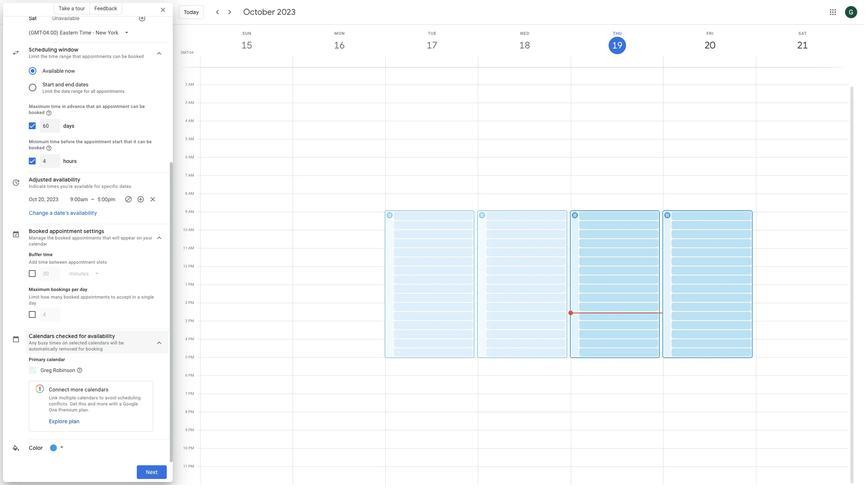 Task type: locate. For each thing, give the bounding box(es) containing it.
and right the this
[[88, 402, 96, 407]]

automatically
[[29, 347, 58, 352]]

pm for 7 pm
[[189, 392, 194, 396]]

start and end dates limit the date range for all appointments
[[42, 82, 125, 94]]

for left specific in the top left of the page
[[94, 184, 100, 189]]

0 vertical spatial on
[[137, 235, 142, 241]]

can inside scheduling window limit the time range that appointments can be booked
[[113, 54, 121, 59]]

3 up 4 am
[[185, 101, 188, 105]]

pm down "10 pm"
[[189, 465, 194, 469]]

appointments left accept at the bottom left
[[81, 295, 110, 300]]

and inside start and end dates limit the date range for all appointments
[[55, 82, 64, 88]]

limit left how
[[29, 295, 40, 300]]

appointments inside maximum bookings per day limit how many booked appointments to accept in a single day
[[81, 295, 110, 300]]

day right per
[[80, 287, 87, 292]]

pm up 8 pm
[[189, 392, 194, 396]]

the left 'date'
[[54, 89, 60, 94]]

9 up "10 pm"
[[185, 428, 188, 432]]

premium
[[59, 408, 78, 413]]

1 vertical spatial dates
[[120, 184, 131, 189]]

17 column header
[[386, 25, 479, 67]]

the inside start and end dates limit the date range for all appointments
[[54, 89, 60, 94]]

pm for 10 pm
[[189, 447, 194, 451]]

pm for 8 pm
[[189, 410, 194, 414]]

1 horizontal spatial dates
[[120, 184, 131, 189]]

2 9 from the top
[[185, 428, 188, 432]]

in inside maximum bookings per day limit how many booked appointments to accept in a single day
[[132, 295, 136, 300]]

6 for 6 pm
[[185, 374, 188, 378]]

0 vertical spatial and
[[55, 82, 64, 88]]

for left all
[[84, 89, 90, 94]]

1 vertical spatial on
[[62, 341, 68, 346]]

6 for 6 am
[[185, 155, 188, 159]]

Maximum days in advance that an appointment can be booked number field
[[43, 119, 57, 133]]

calendar down manage on the top
[[29, 242, 47, 247]]

4 pm
[[185, 337, 194, 341]]

change a date's availability button
[[26, 206, 100, 220]]

am up 4 am
[[188, 101, 194, 105]]

1 vertical spatial 2
[[185, 301, 188, 305]]

more up multiple
[[71, 387, 83, 393]]

calendars up avoid
[[85, 387, 109, 393]]

wednesday, october 18 element
[[517, 37, 534, 54]]

2 for 2 am
[[185, 82, 188, 86]]

am down 3 am
[[188, 119, 194, 123]]

1 horizontal spatial to
[[111, 295, 116, 300]]

3 pm
[[185, 319, 194, 323]]

1 vertical spatial 10
[[183, 447, 188, 451]]

time left before
[[50, 139, 60, 144]]

times left you're
[[47, 184, 59, 189]]

2 4 from the top
[[185, 337, 188, 341]]

0 vertical spatial can
[[113, 54, 121, 59]]

take
[[59, 5, 70, 11]]

3
[[185, 101, 188, 105], [185, 319, 188, 323]]

the inside booked appointment settings manage the booked appointments that will appear on your calendar
[[47, 235, 54, 241]]

9 for 9 pm
[[185, 428, 188, 432]]

appointment down change a date's availability
[[50, 228, 82, 235]]

that left it
[[124, 139, 132, 144]]

am up 7 am
[[188, 155, 194, 159]]

2 2 from the top
[[185, 301, 188, 305]]

1 3 from the top
[[185, 101, 188, 105]]

1 11 from the top
[[183, 246, 188, 250]]

availability up booking
[[88, 333, 115, 340]]

am for 7 am
[[188, 173, 194, 178]]

availability
[[53, 176, 80, 183], [70, 210, 97, 216], [88, 333, 115, 340]]

7 for 7 am
[[185, 173, 188, 178]]

10 up 11 am
[[183, 228, 188, 232]]

5
[[185, 137, 188, 141], [185, 355, 188, 360]]

to left accept at the bottom left
[[111, 295, 116, 300]]

that down window
[[73, 54, 81, 59]]

9 am from the top
[[188, 210, 194, 214]]

21
[[798, 39, 808, 52]]

0 horizontal spatial sat
[[29, 15, 37, 21]]

5 am
[[185, 137, 194, 141]]

8 down 7 am
[[185, 192, 188, 196]]

can for window
[[113, 54, 121, 59]]

1 vertical spatial range
[[71, 89, 83, 94]]

grid
[[176, 25, 856, 486]]

the inside minimum time before the appointment start that it can be booked
[[76, 139, 83, 144]]

and up 'date'
[[55, 82, 64, 88]]

1 horizontal spatial and
[[88, 402, 96, 407]]

4 am
[[185, 119, 194, 123]]

tue 17
[[427, 31, 437, 52]]

more down avoid
[[97, 402, 108, 407]]

be inside minimum time before the appointment start that it can be booked
[[147, 139, 152, 144]]

pm down 4 pm on the bottom left of the page
[[189, 355, 194, 360]]

can for time
[[138, 139, 145, 144]]

18
[[519, 39, 530, 52]]

link
[[49, 396, 58, 401]]

wed
[[521, 31, 530, 36]]

1 vertical spatial 11
[[183, 465, 188, 469]]

appear
[[121, 235, 135, 241]]

1 am from the top
[[188, 64, 194, 68]]

end
[[65, 82, 74, 88]]

0 vertical spatial will
[[112, 235, 120, 241]]

2 3 from the top
[[185, 319, 188, 323]]

2 pm from the top
[[189, 283, 194, 287]]

calendars inside calendars checked for availability any busy times on selected calendars will be automatically removed for booking
[[88, 341, 109, 346]]

times right busy
[[49, 341, 61, 346]]

10 am from the top
[[188, 228, 194, 232]]

1 vertical spatial 5
[[185, 355, 188, 360]]

11 am
[[183, 246, 194, 250]]

limit
[[29, 54, 40, 59], [42, 89, 53, 94], [29, 295, 40, 300]]

will inside booked appointment settings manage the booked appointments that will appear on your calendar
[[112, 235, 120, 241]]

appointments down settings
[[72, 235, 101, 241]]

2 for 2 pm
[[185, 301, 188, 305]]

the right before
[[76, 139, 83, 144]]

be inside calendars checked for availability any busy times on selected calendars will be automatically removed for booking
[[119, 341, 124, 346]]

availability inside 'button'
[[70, 210, 97, 216]]

3 pm from the top
[[189, 301, 194, 305]]

tuesday, october 17 element
[[424, 37, 441, 54]]

that inside scheduling window limit the time range that appointments can be booked
[[73, 54, 81, 59]]

time right buffer
[[43, 252, 53, 257]]

3 cell from the left
[[385, 48, 479, 486]]

am for 8 am
[[188, 192, 194, 196]]

8 pm from the top
[[189, 392, 194, 396]]

availability up you're
[[53, 176, 80, 183]]

0 vertical spatial 4
[[185, 119, 188, 123]]

10 for 10 am
[[183, 228, 188, 232]]

appointment
[[102, 104, 130, 109], [84, 139, 111, 144], [50, 228, 82, 235], [68, 260, 95, 265]]

21 column header
[[757, 25, 850, 67]]

in right accept at the bottom left
[[132, 295, 136, 300]]

4 up 5 pm
[[185, 337, 188, 341]]

be
[[122, 54, 127, 59], [140, 104, 145, 109], [147, 139, 152, 144], [119, 341, 124, 346]]

8 for 8 pm
[[185, 410, 188, 414]]

pm for 3 pm
[[189, 319, 194, 323]]

1 vertical spatial times
[[49, 341, 61, 346]]

0 vertical spatial 1
[[185, 64, 188, 68]]

1 vertical spatial and
[[88, 402, 96, 407]]

1 5 from the top
[[185, 137, 188, 141]]

6 up 7 am
[[185, 155, 188, 159]]

7 up 8 am
[[185, 173, 188, 178]]

pm down 8 pm
[[189, 428, 194, 432]]

0 vertical spatial range
[[59, 54, 71, 59]]

0 vertical spatial 11
[[183, 246, 188, 250]]

3 am
[[185, 101, 194, 105]]

am for 5 am
[[188, 137, 194, 141]]

gmt-04
[[181, 50, 194, 55]]

sat inside sat 21
[[799, 31, 808, 36]]

2 am from the top
[[188, 82, 194, 86]]

plan.
[[79, 408, 89, 413]]

2 pm
[[185, 301, 194, 305]]

1 horizontal spatial on
[[137, 235, 142, 241]]

in left advance
[[62, 104, 66, 109]]

minimum time before the appointment start that it can be booked
[[29, 139, 152, 151]]

today button
[[179, 3, 204, 21]]

take a tour button
[[54, 2, 90, 14]]

1 horizontal spatial sat
[[799, 31, 808, 36]]

am for 4 am
[[188, 119, 194, 123]]

0 vertical spatial 5
[[185, 137, 188, 141]]

the down "scheduling"
[[41, 54, 48, 59]]

1 vertical spatial maximum
[[29, 287, 50, 292]]

0 horizontal spatial in
[[62, 104, 66, 109]]

primary calendar
[[29, 357, 65, 363]]

0 vertical spatial day
[[80, 287, 87, 292]]

6 up 7 pm
[[185, 374, 188, 378]]

calendars up booking
[[88, 341, 109, 346]]

7 pm from the top
[[189, 374, 194, 378]]

indicate
[[29, 184, 46, 189]]

1 7 from the top
[[185, 173, 188, 178]]

2 vertical spatial availability
[[88, 333, 115, 340]]

dates right specific in the top left of the page
[[120, 184, 131, 189]]

pm down '1 pm'
[[189, 301, 194, 305]]

pm for 12 pm
[[189, 264, 194, 269]]

4 pm from the top
[[189, 319, 194, 323]]

next button
[[137, 464, 167, 482]]

6 pm from the top
[[189, 355, 194, 360]]

2 cell from the left
[[293, 48, 386, 486]]

appointment left start
[[84, 139, 111, 144]]

4 cell from the left
[[478, 48, 572, 486]]

11 down "10 pm"
[[183, 465, 188, 469]]

0 vertical spatial 7
[[185, 173, 188, 178]]

1 vertical spatial 9
[[185, 428, 188, 432]]

pm up 2 pm
[[189, 283, 194, 287]]

2 11 from the top
[[183, 465, 188, 469]]

time down "scheduling"
[[49, 54, 58, 59]]

monday, october 16 element
[[331, 37, 349, 54]]

4 down 3 am
[[185, 119, 188, 123]]

0 vertical spatial 8
[[185, 192, 188, 196]]

2 10 from the top
[[183, 447, 188, 451]]

2 5 from the top
[[185, 355, 188, 360]]

7
[[185, 173, 188, 178], [185, 392, 188, 396]]

1 vertical spatial will
[[110, 341, 118, 346]]

0 vertical spatial sat
[[29, 15, 37, 21]]

a left tour
[[71, 5, 74, 11]]

1 vertical spatial sat
[[799, 31, 808, 36]]

1 am
[[185, 64, 194, 68]]

robinson
[[53, 367, 75, 374]]

8 up '9 pm'
[[185, 410, 188, 414]]

dates right end
[[75, 82, 89, 88]]

1 10 from the top
[[183, 228, 188, 232]]

11 pm from the top
[[189, 447, 194, 451]]

calendars up the this
[[77, 396, 98, 401]]

maximum inside maximum time in advance that an appointment can be booked
[[29, 104, 50, 109]]

option group
[[26, 63, 156, 96]]

9 up '10 am' in the top of the page
[[185, 210, 188, 214]]

1 9 from the top
[[185, 210, 188, 214]]

greg
[[41, 367, 52, 374]]

color
[[29, 445, 43, 452]]

0 vertical spatial more
[[71, 387, 83, 393]]

day
[[80, 287, 87, 292], [29, 301, 36, 306]]

2 up 3 pm
[[185, 301, 188, 305]]

1 for 1 am
[[185, 64, 188, 68]]

option group containing available now
[[26, 63, 156, 96]]

10
[[183, 228, 188, 232], [183, 447, 188, 451]]

1 vertical spatial limit
[[42, 89, 53, 94]]

explore
[[49, 418, 68, 425]]

checked
[[56, 333, 78, 340]]

End time text field
[[98, 195, 119, 204]]

range down window
[[59, 54, 71, 59]]

2 vertical spatial can
[[138, 139, 145, 144]]

am up 12 pm
[[188, 246, 194, 250]]

Start time text field
[[67, 195, 88, 204]]

0 vertical spatial dates
[[75, 82, 89, 88]]

maximum inside maximum bookings per day limit how many booked appointments to accept in a single day
[[29, 287, 50, 292]]

calendars checked for availability any busy times on selected calendars will be automatically removed for booking
[[29, 333, 124, 352]]

2023
[[277, 7, 296, 17]]

11 am from the top
[[188, 246, 194, 250]]

2 6 from the top
[[185, 374, 188, 378]]

all
[[91, 89, 95, 94]]

maximum up maximum days in advance that an appointment can be booked number field
[[29, 104, 50, 109]]

9 for 9 am
[[185, 210, 188, 214]]

0 horizontal spatial dates
[[75, 82, 89, 88]]

12 pm from the top
[[189, 465, 194, 469]]

availability for date's
[[70, 210, 97, 216]]

appointment left slots
[[68, 260, 95, 265]]

range inside scheduling window limit the time range that appointments can be booked
[[59, 54, 71, 59]]

a left date's
[[50, 210, 53, 216]]

to inside maximum bookings per day limit how many booked appointments to accept in a single day
[[111, 295, 116, 300]]

calendars
[[88, 341, 109, 346], [85, 387, 109, 393], [77, 396, 98, 401]]

that down settings
[[103, 235, 111, 241]]

0 vertical spatial calendar
[[29, 242, 47, 247]]

appointments up start and end dates limit the date range for all appointments
[[82, 54, 112, 59]]

1 horizontal spatial more
[[97, 402, 108, 407]]

1 down gmt-04 on the left of the page
[[185, 64, 188, 68]]

on left your
[[137, 235, 142, 241]]

to left avoid
[[100, 396, 104, 401]]

3 am from the top
[[188, 101, 194, 105]]

0 horizontal spatial more
[[71, 387, 83, 393]]

6
[[185, 155, 188, 159], [185, 374, 188, 378]]

0 vertical spatial availability
[[53, 176, 80, 183]]

it
[[134, 139, 137, 144]]

12
[[183, 264, 188, 269]]

your
[[143, 235, 153, 241]]

sat up the 21
[[799, 31, 808, 36]]

am down the 9 am
[[188, 228, 194, 232]]

1 vertical spatial 1
[[185, 283, 188, 287]]

1 down 12
[[185, 283, 188, 287]]

11 pm
[[183, 465, 194, 469]]

a right with
[[119, 402, 122, 407]]

wed 18
[[519, 31, 530, 52]]

explore plan button
[[46, 415, 83, 429]]

4 am from the top
[[188, 119, 194, 123]]

time inside scheduling window limit the time range that appointments can be booked
[[49, 54, 58, 59]]

in
[[62, 104, 66, 109], [132, 295, 136, 300]]

1 horizontal spatial in
[[132, 295, 136, 300]]

0 vertical spatial 6
[[185, 155, 188, 159]]

will right selected
[[110, 341, 118, 346]]

5 pm from the top
[[189, 337, 194, 341]]

the right manage on the top
[[47, 235, 54, 241]]

04
[[190, 50, 194, 55]]

1 vertical spatial day
[[29, 301, 36, 306]]

maximum up how
[[29, 287, 50, 292]]

1 2 from the top
[[185, 82, 188, 86]]

am down 04 at the left top
[[188, 64, 194, 68]]

4 for 4 pm
[[185, 337, 188, 341]]

1 vertical spatial in
[[132, 295, 136, 300]]

pm up 5 pm
[[189, 337, 194, 341]]

Buffer time number field
[[43, 267, 57, 281]]

limit inside maximum bookings per day limit how many booked appointments to accept in a single day
[[29, 295, 40, 300]]

0 horizontal spatial to
[[100, 396, 104, 401]]

on inside booked appointment settings manage the booked appointments that will appear on your calendar
[[137, 235, 142, 241]]

1 1 from the top
[[185, 64, 188, 68]]

am for 1 am
[[188, 64, 194, 68]]

maximum time in advance that an appointment can be booked
[[29, 104, 145, 115]]

pm down '9 pm'
[[189, 447, 194, 451]]

am up 8 am
[[188, 173, 194, 178]]

2 vertical spatial limit
[[29, 295, 40, 300]]

11 for 11 pm
[[183, 465, 188, 469]]

1 vertical spatial can
[[131, 104, 139, 109]]

appointment right an
[[102, 104, 130, 109]]

that left an
[[86, 104, 95, 109]]

5 am from the top
[[188, 137, 194, 141]]

am up 3 am
[[188, 82, 194, 86]]

hours
[[63, 158, 77, 164]]

0 horizontal spatial and
[[55, 82, 64, 88]]

0 vertical spatial 2
[[185, 82, 188, 86]]

1 4 from the top
[[185, 119, 188, 123]]

can inside minimum time before the appointment start that it can be booked
[[138, 139, 145, 144]]

appointments right all
[[97, 89, 125, 94]]

pm down 2 pm
[[189, 319, 194, 323]]

the inside scheduling window limit the time range that appointments can be booked
[[41, 54, 48, 59]]

0 vertical spatial 3
[[185, 101, 188, 105]]

time inside minimum time before the appointment start that it can be booked
[[50, 139, 60, 144]]

and inside the connect more calendars link multiple calendars to avoid scheduling conflicts. get this and more with a google one premium plan.
[[88, 402, 96, 407]]

booked inside maximum time in advance that an appointment can be booked
[[29, 110, 45, 115]]

range down end
[[71, 89, 83, 94]]

0 vertical spatial times
[[47, 184, 59, 189]]

0 vertical spatial in
[[62, 104, 66, 109]]

a left 'single'
[[137, 295, 140, 300]]

limit for start
[[42, 89, 53, 94]]

5 for 5 pm
[[185, 355, 188, 360]]

7 am from the top
[[188, 173, 194, 178]]

0 vertical spatial limit
[[29, 54, 40, 59]]

5 down 4 pm on the bottom left of the page
[[185, 355, 188, 360]]

5 down 4 am
[[185, 137, 188, 141]]

appointment inside booked appointment settings manage the booked appointments that will appear on your calendar
[[50, 228, 82, 235]]

1 vertical spatial 4
[[185, 337, 188, 341]]

more
[[71, 387, 83, 393], [97, 402, 108, 407]]

calendar up greg robinson
[[47, 357, 65, 363]]

plan
[[69, 418, 80, 425]]

10 pm from the top
[[189, 428, 194, 432]]

9
[[185, 210, 188, 214], [185, 428, 188, 432]]

row
[[197, 48, 850, 486]]

1 vertical spatial availability
[[70, 210, 97, 216]]

1 vertical spatial 7
[[185, 392, 188, 396]]

1 maximum from the top
[[29, 104, 50, 109]]

1 vertical spatial 8
[[185, 410, 188, 414]]

0 horizontal spatial on
[[62, 341, 68, 346]]

0 vertical spatial 10
[[183, 228, 188, 232]]

1 vertical spatial 6
[[185, 374, 188, 378]]

sat up "scheduling"
[[29, 15, 37, 21]]

feedback button
[[90, 2, 122, 14]]

on inside calendars checked for availability any busy times on selected calendars will be automatically removed for booking
[[62, 341, 68, 346]]

appointments inside start and end dates limit the date range for all appointments
[[97, 89, 125, 94]]

time inside maximum time in advance that an appointment can be booked
[[51, 104, 61, 109]]

be inside scheduling window limit the time range that appointments can be booked
[[122, 54, 127, 59]]

15 column header
[[200, 25, 293, 67]]

availability for for
[[88, 333, 115, 340]]

0 vertical spatial calendars
[[88, 341, 109, 346]]

16 column header
[[293, 25, 386, 67]]

1 6 from the top
[[185, 155, 188, 159]]

change a date's availability
[[29, 210, 97, 216]]

availability down start time text box
[[70, 210, 97, 216]]

11 up 12
[[183, 246, 188, 250]]

2 up 3 am
[[185, 82, 188, 86]]

5 pm
[[185, 355, 194, 360]]

for down selected
[[79, 347, 85, 352]]

time left advance
[[51, 104, 61, 109]]

1 horizontal spatial day
[[80, 287, 87, 292]]

saturday, october 21 element
[[795, 37, 812, 54]]

0 vertical spatial 9
[[185, 210, 188, 214]]

thursday, october 19, today element
[[609, 37, 627, 54]]

1 pm from the top
[[189, 264, 194, 269]]

appointment inside minimum time before the appointment start that it can be booked
[[84, 139, 111, 144]]

None field
[[26, 26, 135, 39]]

sunday, october 15 element
[[238, 37, 256, 54]]

9 pm from the top
[[189, 410, 194, 414]]

6 cell from the left
[[663, 48, 757, 486]]

today
[[184, 9, 199, 16]]

am down 7 am
[[188, 192, 194, 196]]

2 7 from the top
[[185, 392, 188, 396]]

will left 'appear'
[[112, 235, 120, 241]]

2 maximum from the top
[[29, 287, 50, 292]]

am for 2 am
[[188, 82, 194, 86]]

availability inside calendars checked for availability any busy times on selected calendars will be automatically removed for booking
[[88, 333, 115, 340]]

11
[[183, 246, 188, 250], [183, 465, 188, 469]]

18 column header
[[479, 25, 572, 67]]

6 am from the top
[[188, 155, 194, 159]]

2 1 from the top
[[185, 283, 188, 287]]

booked inside scheduling window limit the time range that appointments can be booked
[[128, 54, 144, 59]]

that inside minimum time before the appointment start that it can be booked
[[124, 139, 132, 144]]

adjusted availability indicate times you're available for specific dates
[[29, 176, 131, 189]]

pm down 7 pm
[[189, 410, 194, 414]]

booked appointment settings manage the booked appointments that will appear on your calendar
[[29, 228, 153, 247]]

2 8 from the top
[[185, 410, 188, 414]]

limit down start
[[42, 89, 53, 94]]

1 8 from the top
[[185, 192, 188, 196]]

1 vertical spatial to
[[100, 396, 104, 401]]

to
[[111, 295, 116, 300], [100, 396, 104, 401]]

limit inside scheduling window limit the time range that appointments can be booked
[[29, 54, 40, 59]]

sat for sat
[[29, 15, 37, 21]]

0 vertical spatial to
[[111, 295, 116, 300]]

1 pm
[[185, 283, 194, 287]]

cell
[[201, 48, 293, 486], [293, 48, 386, 486], [385, 48, 479, 486], [478, 48, 572, 486], [569, 48, 664, 486], [663, 48, 757, 486], [757, 48, 850, 486]]

this
[[79, 402, 87, 407]]

that
[[73, 54, 81, 59], [86, 104, 95, 109], [124, 139, 132, 144], [103, 235, 111, 241]]

0 vertical spatial maximum
[[29, 104, 50, 109]]

appointment inside buffer time add time between appointment slots
[[68, 260, 95, 265]]

limit inside start and end dates limit the date range for all appointments
[[42, 89, 53, 94]]

8 am from the top
[[188, 192, 194, 196]]

1 vertical spatial 3
[[185, 319, 188, 323]]

limit down "scheduling"
[[29, 54, 40, 59]]



Task type: vqa. For each thing, say whether or not it's contained in the screenshot.


Task type: describe. For each thing, give the bounding box(es) containing it.
a inside maximum bookings per day limit how many booked appointments to accept in a single day
[[137, 295, 140, 300]]

maximum for maximum bookings per day limit how many booked appointments to accept in a single day
[[29, 287, 50, 292]]

20
[[705, 39, 716, 52]]

10 for 10 pm
[[183, 447, 188, 451]]

booked inside booked appointment settings manage the booked appointments that will appear on your calendar
[[55, 235, 71, 241]]

9 am
[[185, 210, 194, 214]]

start
[[42, 82, 54, 88]]

12 pm
[[183, 264, 194, 269]]

2 vertical spatial calendars
[[77, 396, 98, 401]]

advance
[[67, 104, 85, 109]]

pm for 5 pm
[[189, 355, 194, 360]]

sun 15
[[241, 31, 252, 52]]

15
[[241, 39, 252, 52]]

dates inside start and end dates limit the date range for all appointments
[[75, 82, 89, 88]]

fri 20
[[705, 31, 716, 52]]

you're
[[60, 184, 73, 189]]

pm for 2 pm
[[189, 301, 194, 305]]

7 am
[[185, 173, 194, 178]]

times inside adjusted availability indicate times you're available for specific dates
[[47, 184, 59, 189]]

conflicts.
[[49, 402, 69, 407]]

to inside the connect more calendars link multiple calendars to avoid scheduling conflicts. get this and more with a google one premium plan.
[[100, 396, 104, 401]]

3 for 3 pm
[[185, 319, 188, 323]]

times inside calendars checked for availability any busy times on selected calendars will be automatically removed for booking
[[49, 341, 61, 346]]

7 pm
[[185, 392, 194, 396]]

thu
[[614, 31, 623, 36]]

primary
[[29, 357, 45, 363]]

time for maximum
[[51, 104, 61, 109]]

now
[[65, 68, 75, 74]]

feedback
[[94, 5, 117, 11]]

pm for 4 pm
[[189, 337, 194, 341]]

between
[[49, 260, 67, 265]]

5 for 5 am
[[185, 137, 188, 141]]

6 am
[[185, 155, 194, 159]]

mon 16
[[334, 31, 345, 52]]

days
[[63, 123, 74, 129]]

settings
[[84, 228, 104, 235]]

adjusted
[[29, 176, 52, 183]]

selected
[[69, 341, 87, 346]]

available
[[74, 184, 93, 189]]

a inside the connect more calendars link multiple calendars to avoid scheduling conflicts. get this and more with a google one premium plan.
[[119, 402, 122, 407]]

appointments inside scheduling window limit the time range that appointments can be booked
[[82, 54, 112, 59]]

dates inside adjusted availability indicate times you're available for specific dates
[[120, 184, 131, 189]]

specific
[[102, 184, 118, 189]]

1 vertical spatial calendar
[[47, 357, 65, 363]]

be inside maximum time in advance that an appointment can be booked
[[140, 104, 145, 109]]

8 for 8 am
[[185, 192, 188, 196]]

booked inside maximum bookings per day limit how many booked appointments to accept in a single day
[[64, 295, 79, 300]]

3 for 3 am
[[185, 101, 188, 105]]

october 2023
[[243, 7, 296, 17]]

any
[[29, 341, 37, 346]]

can inside maximum time in advance that an appointment can be booked
[[131, 104, 139, 109]]

sat for sat 21
[[799, 31, 808, 36]]

buffer time add time between appointment slots
[[29, 252, 107, 265]]

5 cell from the left
[[569, 48, 664, 486]]

that inside maximum time in advance that an appointment can be booked
[[86, 104, 95, 109]]

grid containing 15
[[176, 25, 856, 486]]

pm for 6 pm
[[189, 374, 194, 378]]

range inside start and end dates limit the date range for all appointments
[[71, 89, 83, 94]]

Minimum amount of hours before the start of the appointment that it can be booked number field
[[43, 154, 57, 168]]

with
[[109, 402, 118, 407]]

that inside booked appointment settings manage the booked appointments that will appear on your calendar
[[103, 235, 111, 241]]

unavailable
[[52, 15, 80, 21]]

for inside start and end dates limit the date range for all appointments
[[84, 89, 90, 94]]

Maximum bookings per day number field
[[43, 308, 57, 322]]

buffer
[[29, 252, 42, 257]]

scheduling
[[29, 46, 57, 53]]

pm for 9 pm
[[189, 428, 194, 432]]

time for minimum
[[50, 139, 60, 144]]

google
[[123, 402, 138, 407]]

many
[[51, 295, 62, 300]]

17
[[427, 39, 437, 52]]

1 vertical spatial calendars
[[85, 387, 109, 393]]

19 column header
[[571, 25, 664, 67]]

bookings
[[51, 287, 71, 292]]

gmt-
[[181, 50, 190, 55]]

0 horizontal spatial day
[[29, 301, 36, 306]]

20 column header
[[664, 25, 757, 67]]

am for 6 am
[[188, 155, 194, 159]]

accept
[[117, 295, 131, 300]]

connect more calendars link multiple calendars to avoid scheduling conflicts. get this and more with a google one premium plan.
[[49, 387, 141, 413]]

for inside adjusted availability indicate times you're available for specific dates
[[94, 184, 100, 189]]

pm for 1 pm
[[189, 283, 194, 287]]

available now
[[42, 68, 75, 74]]

1 for 1 pm
[[185, 283, 188, 287]]

19
[[612, 39, 623, 52]]

take a tour
[[59, 5, 85, 11]]

2 am
[[185, 82, 194, 86]]

start
[[113, 139, 123, 144]]

am for 11 am
[[188, 246, 194, 250]]

slots
[[97, 260, 107, 265]]

10 pm
[[183, 447, 194, 451]]

calendars
[[29, 333, 55, 340]]

avoid
[[105, 396, 116, 401]]

available
[[42, 68, 64, 74]]

calendar inside booked appointment settings manage the booked appointments that will appear on your calendar
[[29, 242, 47, 247]]

date
[[61, 89, 70, 94]]

am for 9 am
[[188, 210, 194, 214]]

manage
[[29, 235, 46, 241]]

pm for 11 pm
[[189, 465, 194, 469]]

explore plan
[[49, 418, 80, 425]]

fri
[[707, 31, 714, 36]]

a inside button
[[71, 5, 74, 11]]

8 pm
[[185, 410, 194, 414]]

6 pm
[[185, 374, 194, 378]]

before
[[61, 139, 75, 144]]

a inside 'button'
[[50, 210, 53, 216]]

booked
[[29, 228, 48, 235]]

booked inside minimum time before the appointment start that it can be booked
[[29, 145, 45, 151]]

16
[[334, 39, 345, 52]]

–
[[91, 196, 95, 202]]

scheduling
[[118, 396, 141, 401]]

4 for 4 am
[[185, 119, 188, 123]]

next
[[146, 469, 158, 476]]

for up selected
[[79, 333, 87, 340]]

friday, october 20 element
[[702, 37, 719, 54]]

add
[[29, 260, 37, 265]]

in inside maximum time in advance that an appointment can be booked
[[62, 104, 66, 109]]

appointments inside booked appointment settings manage the booked appointments that will appear on your calendar
[[72, 235, 101, 241]]

1 vertical spatial more
[[97, 402, 108, 407]]

appointment inside maximum time in advance that an appointment can be booked
[[102, 104, 130, 109]]

7 for 7 pm
[[185, 392, 188, 396]]

7 cell from the left
[[757, 48, 850, 486]]

1 cell from the left
[[201, 48, 293, 486]]

tour
[[75, 5, 85, 11]]

am for 3 am
[[188, 101, 194, 105]]

booking
[[86, 347, 103, 352]]

availability inside adjusted availability indicate times you're available for specific dates
[[53, 176, 80, 183]]

limit for maximum
[[29, 295, 40, 300]]

change
[[29, 210, 48, 216]]

maximum bookings per day limit how many booked appointments to accept in a single day
[[29, 287, 154, 306]]

Date text field
[[29, 195, 59, 204]]

an
[[96, 104, 101, 109]]

october
[[243, 7, 275, 17]]

greg robinson
[[41, 367, 75, 374]]

time right add
[[39, 260, 48, 265]]

mon
[[335, 31, 345, 36]]

one
[[49, 408, 57, 413]]

single
[[141, 295, 154, 300]]

maximum for maximum time in advance that an appointment can be booked
[[29, 104, 50, 109]]

am for 10 am
[[188, 228, 194, 232]]

11 for 11 am
[[183, 246, 188, 250]]

9 pm
[[185, 428, 194, 432]]

will inside calendars checked for availability any busy times on selected calendars will be automatically removed for booking
[[110, 341, 118, 346]]

time for buffer
[[43, 252, 53, 257]]



